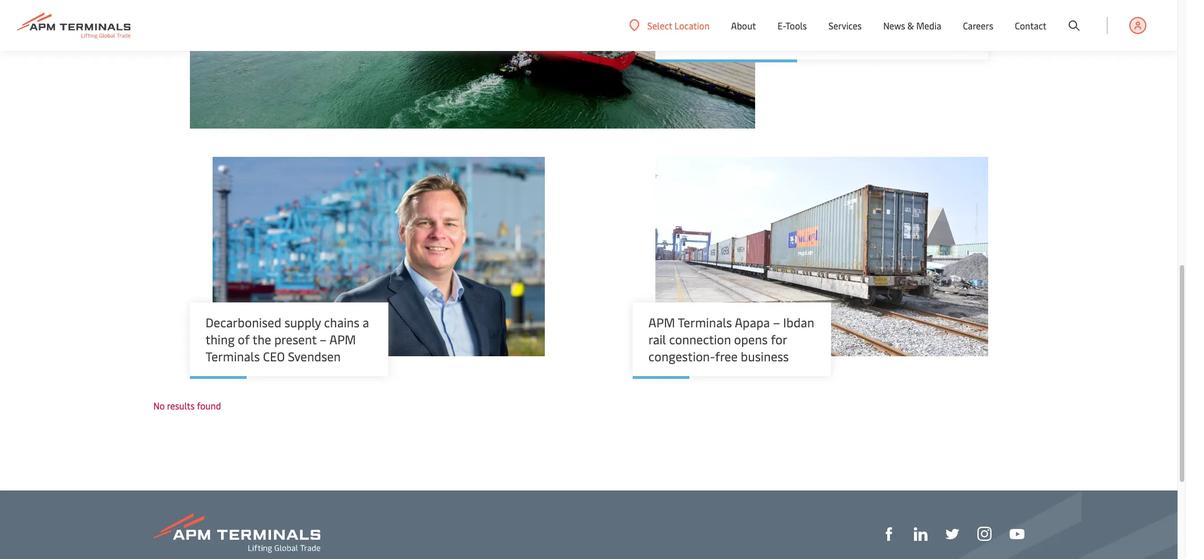 Task type: locate. For each thing, give the bounding box(es) containing it.
0 horizontal spatial terminals
[[206, 348, 260, 365]]

apm left a
[[329, 331, 356, 348]]

linkedin__x28_alt_x29__3_ link
[[914, 526, 928, 541]]

apm terminals apapa – ibdan rail connection opens for congestion-free business link
[[649, 314, 815, 365]]

instagram link
[[977, 526, 992, 542]]

tools
[[786, 19, 807, 32]]

supply
[[285, 314, 321, 331]]

fill 44 link
[[946, 526, 959, 541]]

no results found
[[153, 400, 221, 413]]

terminals
[[678, 314, 732, 331], [206, 348, 260, 365]]

free
[[715, 348, 738, 365]]

1 horizontal spatial terminals
[[678, 314, 732, 331]]

0 horizontal spatial apm
[[329, 331, 356, 348]]

careers
[[963, 19, 994, 32]]

rail
[[649, 331, 666, 348]]

about button
[[731, 0, 756, 51]]

ibdan
[[783, 314, 815, 331]]

connection
[[669, 331, 731, 348]]

of
[[238, 331, 250, 348]]

&
[[908, 19, 914, 32]]

0 horizontal spatial –
[[320, 331, 327, 348]]

present
[[274, 331, 317, 348]]

0 vertical spatial terminals
[[678, 314, 732, 331]]

– left ibdan
[[773, 314, 780, 331]]

linkedin image
[[914, 528, 928, 541]]

1 horizontal spatial apm
[[649, 314, 675, 331]]

apm inside apm terminals apapa – ibdan rail connection opens for congestion-free business
[[649, 314, 675, 331]]

a
[[363, 314, 369, 331]]

–
[[773, 314, 780, 331], [320, 331, 327, 348]]

chains
[[324, 314, 360, 331]]

no
[[153, 400, 165, 413]]

instagram image
[[977, 527, 992, 542]]

e-
[[778, 19, 786, 32]]

apapa
[[735, 314, 770, 331]]

– right present
[[320, 331, 327, 348]]

1 horizontal spatial –
[[773, 314, 780, 331]]

terminals inside decarbonised supply chains a thing of the present – apm terminals ceo svendsen
[[206, 348, 260, 365]]

apmt footer logo image
[[153, 514, 320, 554]]

1 vertical spatial terminals
[[206, 348, 260, 365]]

for
[[771, 331, 787, 348]]

about
[[731, 19, 756, 32]]

apm up congestion-
[[649, 314, 675, 331]]

contact button
[[1015, 0, 1047, 51]]

keith svendsen image
[[212, 157, 545, 357]]

decarbonised
[[206, 314, 281, 331]]

terminals up the free
[[678, 314, 732, 331]]

select location button
[[629, 19, 710, 31]]

services button
[[829, 0, 862, 51]]

decarbonised supply chains a thing of the present – apm terminals ceo svendsen link
[[206, 314, 372, 365]]

apm
[[649, 314, 675, 331], [329, 331, 356, 348]]

apm inside decarbonised supply chains a thing of the present – apm terminals ceo svendsen
[[329, 331, 356, 348]]

the
[[253, 331, 271, 348]]

terminals down decarbonised
[[206, 348, 260, 365]]

– inside apm terminals apapa – ibdan rail connection opens for congestion-free business
[[773, 314, 780, 331]]

you tube link
[[1010, 527, 1025, 541]]

terminals inside apm terminals apapa – ibdan rail connection opens for congestion-free business
[[678, 314, 732, 331]]



Task type: vqa. For each thing, say whether or not it's contained in the screenshot.
No
yes



Task type: describe. For each thing, give the bounding box(es) containing it.
ceo
[[263, 348, 285, 365]]

news
[[884, 19, 906, 32]]

thing
[[206, 331, 235, 348]]

media
[[917, 19, 942, 32]]

– inside decarbonised supply chains a thing of the present – apm terminals ceo svendsen
[[320, 331, 327, 348]]

shape link
[[882, 526, 896, 541]]

news & media button
[[884, 0, 942, 51]]

e-tools
[[778, 19, 807, 32]]

services
[[829, 19, 862, 32]]

congestion-
[[649, 348, 715, 365]]

results
[[167, 400, 195, 413]]

found
[[197, 400, 221, 413]]

svendsen
[[288, 348, 341, 365]]

apmt apapa nigeria rail terminal image
[[656, 157, 988, 357]]

select
[[648, 19, 673, 31]]

facebook image
[[882, 528, 896, 541]]

opens
[[734, 331, 768, 348]]

e-tools button
[[778, 0, 807, 51]]

business
[[741, 348, 789, 365]]

select location
[[648, 19, 710, 31]]

news & media
[[884, 19, 942, 32]]

decarbonised supply chains a thing of the present – apm terminals ceo svendsen
[[206, 314, 369, 365]]

youtube image
[[1010, 530, 1025, 540]]

twitter image
[[946, 528, 959, 541]]

220112 ptp to invest image
[[190, 0, 755, 129]]

location
[[675, 19, 710, 31]]

apm terminals apapa – ibdan rail connection opens for congestion-free business
[[649, 314, 815, 365]]

careers button
[[963, 0, 994, 51]]

contact
[[1015, 19, 1047, 32]]



